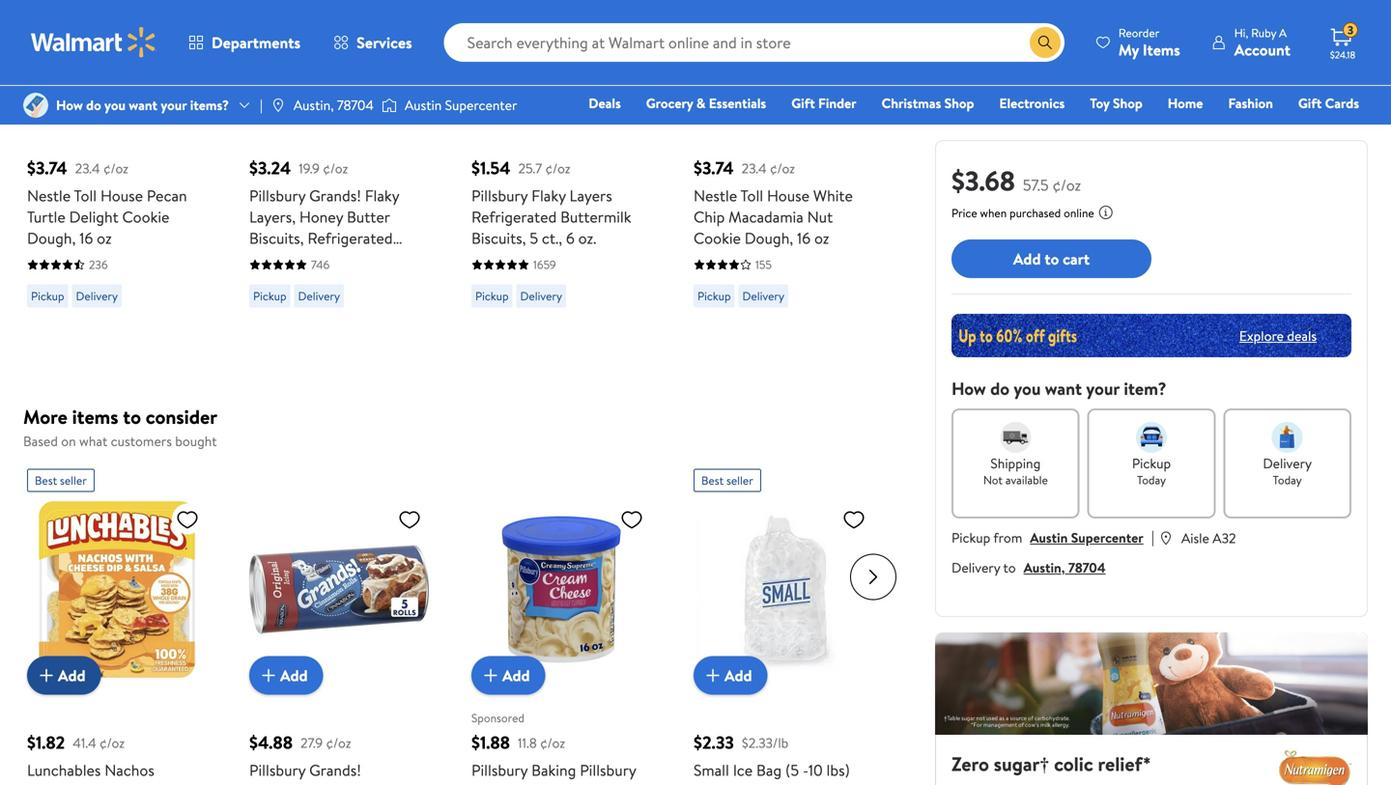 Task type: vqa. For each thing, say whether or not it's contained in the screenshot.
bottom add to cart image
yes



Task type: describe. For each thing, give the bounding box(es) containing it.
16 inside $3.74 23.4 ¢/oz nestle toll house white chip macadamia nut cookie dough, 16 oz
[[797, 228, 811, 249]]

23.4 for macadamia
[[742, 159, 767, 178]]

pickup inside the pickup from austin supercenter |
[[952, 529, 991, 548]]

small ice bag (5 -10 lbs) image
[[694, 500, 874, 680]]

16.3
[[387, 249, 412, 270]]

pillsbury for $3.24
[[249, 185, 306, 206]]

delivery down intent image for delivery
[[1263, 454, 1312, 473]]

pillsbury grands! cinnamon rolls with cinnabon cinnamon and original icing, 5 ct., 17.5 oz image
[[249, 500, 429, 680]]

add button down the departments
[[249, 82, 323, 120]]

house for macadamia
[[767, 185, 810, 206]]

fashion
[[1229, 94, 1274, 113]]

do for how do you want your items?
[[86, 96, 101, 114]]

Walmart Site-Wide search field
[[444, 23, 1065, 62]]

¢/oz inside sponsored $1.88 11.8 ¢/oz pillsbury baking pillsbury cream cheese frosting 1
[[540, 734, 565, 753]]

item?
[[1124, 377, 1167, 401]]

$3.68
[[952, 162, 1016, 200]]

grocery & essentials
[[646, 94, 767, 113]]

add for add button above $4.88
[[280, 665, 308, 686]]

biscuits, inside $3.24 19.9 ¢/oz pillsbury grands! flaky layers, honey butter biscuits, refrigerated biscuit dough, 8 ct., 16.3 oz.
[[249, 228, 304, 249]]

hi, ruby a account
[[1235, 25, 1291, 60]]

gift cards registry
[[1137, 94, 1360, 140]]

deals
[[1288, 326, 1317, 345]]

debit
[[1244, 121, 1277, 140]]

ice
[[733, 760, 753, 781]]

reorder
[[1119, 25, 1160, 41]]

add button up $1.82 on the left bottom
[[27, 657, 101, 695]]

gift cards link
[[1290, 93, 1369, 114]]

layers,
[[249, 206, 296, 228]]

macadamia
[[729, 206, 804, 228]]

19.9
[[299, 159, 320, 178]]

add to cart image for $3.74
[[35, 89, 58, 113]]

$3.74 for nestle toll house pecan turtle delight cookie dough, 16 oz
[[27, 156, 67, 180]]

based
[[23, 432, 58, 451]]

add for add button over $1.54
[[503, 90, 530, 111]]

refrigerated inside $3.24 19.9 ¢/oz pillsbury grands! flaky layers, honey butter biscuits, refrigerated biscuit dough, 8 ct., 16.3 oz.
[[308, 228, 393, 249]]

add button right grocery
[[694, 82, 768, 120]]

 image for austin supercenter
[[382, 96, 397, 115]]

$4.88
[[249, 731, 293, 755]]

grocery & essentials link
[[638, 93, 775, 114]]

how do you want your item?
[[952, 377, 1167, 401]]

items
[[1143, 39, 1181, 60]]

$24.18
[[1331, 48, 1356, 61]]

$2.33
[[694, 731, 734, 755]]

layers
[[570, 185, 612, 206]]

& inside $1.82 41.4 ¢/oz lunchables nachos cheese dip & salsa kid
[[108, 781, 118, 786]]

shop for toy shop
[[1113, 94, 1143, 113]]

when
[[981, 205, 1007, 221]]

add button up $2.33 on the bottom of the page
[[694, 657, 768, 695]]

155
[[756, 257, 772, 273]]

toll for delight
[[74, 185, 97, 206]]

add for add button below the departments
[[280, 90, 308, 111]]

pickup for nestle toll house pecan turtle delight cookie dough, 16 oz
[[31, 288, 64, 304]]

sponsored $1.88 11.8 ¢/oz pillsbury baking pillsbury cream cheese frosting 1
[[472, 710, 646, 786]]

services
[[357, 32, 412, 53]]

salsa
[[122, 781, 154, 786]]

explore deals link
[[1232, 319, 1325, 353]]

walmart+ link
[[1293, 120, 1369, 141]]

cookie inside $3.74 23.4 ¢/oz nestle toll house white chip macadamia nut cookie dough, 16 oz
[[694, 228, 741, 249]]

pillsbury grands! flaky layers, honey butter biscuits, refrigerated biscuit dough, 8 ct., 16.3 oz. image
[[249, 0, 429, 105]]

delivery for 6
[[521, 288, 562, 304]]

delight
[[69, 206, 119, 228]]

walmart image
[[31, 27, 157, 58]]

to for delivery
[[1004, 559, 1016, 577]]

austin inside the pickup from austin supercenter |
[[1031, 529, 1068, 548]]

austin, 78704 button
[[1024, 559, 1106, 577]]

nestle toll house pecan turtle delight cookie dough, 16 oz image
[[27, 0, 207, 105]]

add to favorites list, pillsbury baking pillsbury cream cheese frosting 16 oz image
[[620, 508, 644, 532]]

gift finder
[[792, 94, 857, 113]]

flaky inside $1.54 25.7 ¢/oz pillsbury flaky layers refrigerated buttermilk biscuits, 5 ct., 6 oz.
[[532, 185, 566, 206]]

grocery
[[646, 94, 693, 113]]

seller for $2.33
[[727, 473, 754, 489]]

house for delight
[[100, 185, 143, 206]]

finder
[[819, 94, 857, 113]]

intent image for delivery image
[[1273, 422, 1303, 453]]

a32
[[1213, 529, 1237, 548]]

seller for $1.82
[[60, 473, 87, 489]]

one
[[1212, 121, 1241, 140]]

search icon image
[[1038, 35, 1053, 50]]

today for pickup
[[1138, 472, 1167, 489]]

toy shop link
[[1082, 93, 1152, 114]]

online
[[1064, 205, 1095, 221]]

best for $2.33
[[702, 473, 724, 489]]

home
[[1168, 94, 1204, 113]]

home link
[[1160, 93, 1212, 114]]

0 vertical spatial |
[[260, 96, 263, 114]]

to inside more items to consider based on what customers bought
[[123, 404, 141, 431]]

lunchables
[[27, 760, 101, 781]]

¢/oz for $1.54 25.7 ¢/oz pillsbury flaky layers refrigerated buttermilk biscuits, 5 ct., 6 oz.
[[546, 159, 571, 178]]

a
[[1280, 25, 1287, 41]]

nestle toll house white chip macadamia nut cookie dough, 16 oz image
[[694, 0, 874, 105]]

departments button
[[172, 19, 317, 66]]

add button up $4.88
[[249, 657, 323, 695]]

rolls
[[321, 781, 353, 786]]

turtle
[[27, 206, 65, 228]]

236
[[89, 257, 108, 273]]

$3.74 23.4 ¢/oz nestle toll house white chip macadamia nut cookie dough, 16 oz
[[694, 156, 853, 249]]

add to cart image for $3.24
[[257, 89, 280, 113]]

explore
[[1240, 326, 1284, 345]]

add button down walmart image on the top left of page
[[27, 82, 101, 120]]

$1.88
[[472, 731, 510, 755]]

delivery today
[[1263, 454, 1312, 489]]

one debit link
[[1203, 120, 1286, 141]]

dough, inside $3.74 23.4 ¢/oz nestle toll house white chip macadamia nut cookie dough, 16 oz
[[745, 228, 794, 249]]

small
[[694, 760, 730, 781]]

add to cart image up $2.33 on the bottom of the page
[[702, 664, 725, 688]]

pickup for nestle toll house white chip macadamia nut cookie dough, 16 oz
[[698, 288, 731, 304]]

57.5
[[1023, 174, 1049, 196]]

bag
[[757, 760, 782, 781]]

next slide for more items to consider list image
[[851, 554, 897, 601]]

my
[[1119, 39, 1140, 60]]

add to favorites list, pillsbury grands! cinnamon rolls with cinnabon cinnamon and original icing, 5 ct., 17.5 oz image
[[398, 508, 421, 532]]

0 vertical spatial austin
[[405, 96, 442, 114]]

cream
[[472, 781, 516, 786]]

1 vertical spatial austin,
[[1024, 559, 1066, 577]]

3
[[1348, 22, 1354, 38]]

delivery for biscuit
[[298, 288, 340, 304]]

you for how do you want your items?
[[104, 96, 126, 114]]

$3.24
[[249, 156, 291, 180]]

lunchables nachos cheese dip & salsa kids lunch snack, 4.4 oz tray image
[[27, 500, 207, 680]]

nestle for turtle
[[27, 185, 71, 206]]

price
[[952, 205, 978, 221]]

add to cart image for $1.54
[[479, 89, 503, 113]]

add inside button
[[1014, 248, 1041, 269]]

$3.74 23.4 ¢/oz nestle toll house pecan turtle delight cookie dough, 16 oz
[[27, 156, 187, 249]]

 image for how do you want your items?
[[23, 93, 48, 118]]

more items to consider based on what customers bought
[[23, 404, 217, 451]]

-
[[803, 760, 809, 781]]

$2.33 $2.33/lb small ice bag (5 -10 lbs)
[[694, 731, 850, 781]]

add for add button on top of $2.33 on the bottom of the page
[[725, 665, 752, 686]]

aisle
[[1182, 529, 1210, 548]]

$1.82
[[27, 731, 65, 755]]

27.9
[[301, 734, 323, 753]]

pillsbury for $1.54
[[472, 185, 528, 206]]

gift for finder
[[792, 94, 815, 113]]

product group containing $1.54
[[472, 0, 651, 316]]

how for how do you want your item?
[[952, 377, 987, 401]]

butter
[[347, 206, 390, 228]]

registry link
[[1129, 120, 1195, 141]]

pickup for pillsbury flaky layers refrigerated buttermilk biscuits, 5 ct., 6 oz.
[[476, 288, 509, 304]]

oz. inside $1.54 25.7 ¢/oz pillsbury flaky layers refrigerated buttermilk biscuits, 5 ct., 6 oz.
[[579, 228, 597, 249]]

add to cart image for add button to the right of grocery
[[702, 89, 725, 113]]



Task type: locate. For each thing, give the bounding box(es) containing it.
¢/oz for $3.68 57.5 ¢/oz
[[1053, 174, 1082, 196]]

gift inside gift cards registry
[[1299, 94, 1322, 113]]

oz inside $3.74 23.4 ¢/oz nestle toll house white chip macadamia nut cookie dough, 16 oz
[[815, 228, 830, 249]]

add button
[[27, 82, 101, 120], [249, 82, 323, 120], [472, 82, 546, 120], [694, 82, 768, 120], [27, 657, 101, 695], [249, 657, 323, 695], [472, 657, 546, 695], [694, 657, 768, 695]]

how down walmart image on the top left of page
[[56, 96, 83, 114]]

1 horizontal spatial want
[[1046, 377, 1082, 401]]

0 vertical spatial how
[[56, 96, 83, 114]]

1 23.4 from the left
[[75, 159, 100, 178]]

delivery down 1659
[[521, 288, 562, 304]]

add for add button on top of $1.82 on the left bottom
[[58, 665, 86, 686]]

to inside add to cart button
[[1045, 248, 1060, 269]]

how for how do you want your items?
[[56, 96, 83, 114]]

grands! for $3.24
[[309, 185, 361, 206]]

your left items?
[[161, 96, 187, 114]]

¢/oz up the "delight"
[[103, 159, 129, 178]]

you up intent image for shipping
[[1014, 377, 1041, 401]]

add down walmart image on the top left of page
[[58, 90, 86, 111]]

¢/oz for $1.82 41.4 ¢/oz lunchables nachos cheese dip & salsa kid
[[100, 734, 125, 753]]

to up customers
[[123, 404, 141, 431]]

1 biscuits, from the left
[[249, 228, 304, 249]]

0 horizontal spatial refrigerated
[[308, 228, 393, 249]]

1 vertical spatial &
[[108, 781, 118, 786]]

Search search field
[[444, 23, 1065, 62]]

toll right chip
[[741, 185, 764, 206]]

do down walmart image on the top left of page
[[86, 96, 101, 114]]

1 horizontal spatial oz
[[815, 228, 830, 249]]

pillsbury inside "$4.88 27.9 ¢/oz pillsbury grands! cinnamon rolls wit"
[[249, 760, 306, 781]]

on
[[61, 432, 76, 451]]

house
[[100, 185, 143, 206], [767, 185, 810, 206]]

0 horizontal spatial supercenter
[[445, 96, 517, 114]]

¢/oz inside $3.68 57.5 ¢/oz
[[1053, 174, 1082, 196]]

today inside 'delivery today'
[[1273, 472, 1303, 489]]

& right dip
[[108, 781, 118, 786]]

2 gift from the left
[[1299, 94, 1322, 113]]

$1.54
[[472, 156, 511, 180]]

essentials
[[709, 94, 767, 113]]

hi,
[[1235, 25, 1249, 41]]

ct.,
[[542, 228, 562, 249], [362, 249, 383, 270]]

baking
[[532, 760, 576, 781]]

0 horizontal spatial austin
[[405, 96, 442, 114]]

supercenter up $1.54
[[445, 96, 517, 114]]

cheese left dip
[[27, 781, 77, 786]]

0 horizontal spatial best seller
[[35, 473, 87, 489]]

0 horizontal spatial best
[[35, 473, 57, 489]]

¢/oz inside "$4.88 27.9 ¢/oz pillsbury grands! cinnamon rolls wit"
[[326, 734, 351, 753]]

supercenter inside the pickup from austin supercenter |
[[1072, 529, 1144, 548]]

0 horizontal spatial flaky
[[365, 185, 399, 206]]

1 today from the left
[[1138, 472, 1167, 489]]

1 horizontal spatial dough,
[[298, 249, 346, 270]]

grands! for $4.88
[[309, 760, 361, 781]]

$3.74 up chip
[[694, 156, 734, 180]]

add up sponsored
[[503, 665, 530, 686]]

add to cart image
[[702, 89, 725, 113], [35, 664, 58, 688]]

1 horizontal spatial toll
[[741, 185, 764, 206]]

¢/oz inside $1.82 41.4 ¢/oz lunchables nachos cheese dip & salsa kid
[[100, 734, 125, 753]]

nestle
[[27, 185, 71, 206], [694, 185, 738, 206]]

1 horizontal spatial  image
[[382, 96, 397, 115]]

how
[[56, 96, 83, 114], [952, 377, 987, 401]]

product group containing $4.88
[[249, 461, 429, 786]]

up to sixty percent off deals. shop now. image
[[952, 314, 1352, 358]]

0 horizontal spatial &
[[108, 781, 118, 786]]

$3.74 inside $3.74 23.4 ¢/oz nestle toll house white chip macadamia nut cookie dough, 16 oz
[[694, 156, 734, 180]]

product group
[[27, 0, 207, 316], [249, 0, 429, 316], [472, 0, 651, 316], [694, 0, 874, 316], [27, 461, 207, 786], [249, 461, 429, 786], [472, 461, 651, 786], [694, 461, 874, 786]]

 image down walmart image on the top left of page
[[23, 93, 48, 118]]

1 vertical spatial |
[[1152, 527, 1155, 548]]

house inside $3.74 23.4 ¢/oz nestle toll house white chip macadamia nut cookie dough, 16 oz
[[767, 185, 810, 206]]

¢/oz up macadamia at the right of the page
[[770, 159, 795, 178]]

0 horizontal spatial 23.4
[[75, 159, 100, 178]]

explore deals
[[1240, 326, 1317, 345]]

¢/oz for $3.24 19.9 ¢/oz pillsbury grands! flaky layers, honey butter biscuits, refrigerated biscuit dough, 8 ct., 16.3 oz.
[[323, 159, 348, 178]]

1 horizontal spatial 23.4
[[742, 159, 767, 178]]

toll right turtle
[[74, 185, 97, 206]]

chip
[[694, 206, 725, 228]]

add down walmart site-wide search box
[[725, 90, 752, 111]]

2 shop from the left
[[1113, 94, 1143, 113]]

¢/oz inside $3.74 23.4 ¢/oz nestle toll house white chip macadamia nut cookie dough, 16 oz
[[770, 159, 795, 178]]

1 nestle from the left
[[27, 185, 71, 206]]

refrigerated
[[472, 206, 557, 228], [308, 228, 393, 249]]

 image
[[23, 93, 48, 118], [382, 96, 397, 115]]

1 seller from the left
[[60, 473, 87, 489]]

cookie inside $3.74 23.4 ¢/oz nestle toll house pecan turtle delight cookie dough, 16 oz
[[122, 206, 170, 228]]

to left cart
[[1045, 248, 1060, 269]]

1 horizontal spatial austin
[[1031, 529, 1068, 548]]

¢/oz right 27.9
[[326, 734, 351, 753]]

2 horizontal spatial to
[[1045, 248, 1060, 269]]

5
[[530, 228, 538, 249]]

add up 41.4
[[58, 665, 86, 686]]

0 horizontal spatial today
[[1138, 472, 1167, 489]]

0 horizontal spatial want
[[129, 96, 158, 114]]

1 $3.74 from the left
[[27, 156, 67, 180]]

delivery down 155 at the right of page
[[743, 288, 785, 304]]

do for how do you want your item?
[[991, 377, 1010, 401]]

1 flaky from the left
[[365, 185, 399, 206]]

2 grands! from the top
[[309, 760, 361, 781]]

0 horizontal spatial oz.
[[249, 270, 267, 291]]

oz. right 6
[[579, 228, 597, 249]]

1 horizontal spatial $3.74
[[694, 156, 734, 180]]

0 horizontal spatial 78704
[[337, 96, 374, 114]]

to for add
[[1045, 248, 1060, 269]]

0 vertical spatial do
[[86, 96, 101, 114]]

delivery down 746 at the top of page
[[298, 288, 340, 304]]

$3.74 inside $3.74 23.4 ¢/oz nestle toll house pecan turtle delight cookie dough, 16 oz
[[27, 156, 67, 180]]

0 vertical spatial add to cart image
[[702, 89, 725, 113]]

not
[[984, 472, 1003, 489]]

1 horizontal spatial do
[[991, 377, 1010, 401]]

grands! inside "$4.88 27.9 ¢/oz pillsbury grands! cinnamon rolls wit"
[[309, 760, 361, 781]]

nestle inside $3.74 23.4 ¢/oz nestle toll house white chip macadamia nut cookie dough, 16 oz
[[694, 185, 738, 206]]

0 horizontal spatial add to cart image
[[35, 664, 58, 688]]

1 vertical spatial you
[[1014, 377, 1041, 401]]

austin up austin, 78704 button
[[1031, 529, 1068, 548]]

add to cart image right items?
[[257, 89, 280, 113]]

want for item?
[[1046, 377, 1082, 401]]

¢/oz inside $1.54 25.7 ¢/oz pillsbury flaky layers refrigerated buttermilk biscuits, 5 ct., 6 oz.
[[546, 159, 571, 178]]

items
[[72, 404, 118, 431]]

746
[[311, 257, 330, 273]]

austin supercenter button
[[1031, 529, 1144, 548]]

add to cart image down walmart image on the top left of page
[[35, 89, 58, 113]]

delivery down from at the right bottom of page
[[952, 559, 1001, 577]]

1 horizontal spatial shop
[[1113, 94, 1143, 113]]

2 flaky from the left
[[532, 185, 566, 206]]

delivery for dough,
[[743, 288, 785, 304]]

1 cheese from the left
[[27, 781, 77, 786]]

oz. inside $3.24 19.9 ¢/oz pillsbury grands! flaky layers, honey butter biscuits, refrigerated biscuit dough, 8 ct., 16.3 oz.
[[249, 270, 267, 291]]

account
[[1235, 39, 1291, 60]]

today for delivery
[[1273, 472, 1303, 489]]

cheese inside $1.82 41.4 ¢/oz lunchables nachos cheese dip & salsa kid
[[27, 781, 77, 786]]

0 vertical spatial austin,
[[294, 96, 334, 114]]

items?
[[190, 96, 229, 114]]

1 vertical spatial your
[[1087, 377, 1120, 401]]

ct., right 8
[[362, 249, 383, 270]]

add for add button over sponsored
[[503, 665, 530, 686]]

2 best seller from the left
[[702, 473, 754, 489]]

0 vertical spatial oz.
[[579, 228, 597, 249]]

grands! down 27.9
[[309, 760, 361, 781]]

toll for macadamia
[[741, 185, 764, 206]]

pillsbury down $3.24
[[249, 185, 306, 206]]

add to cart image for $4.88
[[257, 664, 280, 688]]

1 horizontal spatial austin,
[[1024, 559, 1066, 577]]

refrigerated down the 25.7
[[472, 206, 557, 228]]

0 vertical spatial your
[[161, 96, 187, 114]]

pickup today
[[1133, 454, 1172, 489]]

0 horizontal spatial |
[[260, 96, 263, 114]]

2 23.4 from the left
[[742, 159, 767, 178]]

dip
[[81, 781, 104, 786]]

services button
[[317, 19, 429, 66]]

you for how do you want your item?
[[1014, 377, 1041, 401]]

1 house from the left
[[100, 185, 143, 206]]

(5
[[786, 760, 799, 781]]

flaky right honey
[[365, 185, 399, 206]]

0 horizontal spatial austin,
[[294, 96, 334, 114]]

¢/oz right 41.4
[[100, 734, 125, 753]]

price when purchased online
[[952, 205, 1095, 221]]

oz inside $3.74 23.4 ¢/oz nestle toll house pecan turtle delight cookie dough, 16 oz
[[97, 228, 112, 249]]

1 grands! from the top
[[309, 185, 361, 206]]

sponsored
[[472, 710, 525, 727]]

0 horizontal spatial do
[[86, 96, 101, 114]]

from
[[994, 529, 1023, 548]]

pillsbury down $4.88
[[249, 760, 306, 781]]

1 vertical spatial oz.
[[249, 270, 267, 291]]

add to favorites list, lunchables nachos cheese dip & salsa kids lunch snack, 4.4 oz tray image
[[176, 508, 199, 532]]

product group containing $2.33
[[694, 461, 874, 786]]

toll inside $3.74 23.4 ¢/oz nestle toll house pecan turtle delight cookie dough, 16 oz
[[74, 185, 97, 206]]

your for item?
[[1087, 377, 1120, 401]]

2 toll from the left
[[741, 185, 764, 206]]

0 horizontal spatial  image
[[23, 93, 48, 118]]

shop right "christmas"
[[945, 94, 975, 113]]

¢/oz right 11.8
[[540, 734, 565, 753]]

& inside grocery & essentials link
[[697, 94, 706, 113]]

add to cart image
[[35, 89, 58, 113], [257, 89, 280, 113], [479, 89, 503, 113], [257, 664, 280, 688], [479, 664, 503, 688], [702, 664, 725, 688]]

0 vertical spatial you
[[104, 96, 126, 114]]

aisle a32
[[1182, 529, 1237, 548]]

2 best from the left
[[702, 473, 724, 489]]

add to cart image right grocery
[[702, 89, 725, 113]]

¢/oz up online at the right of page
[[1053, 174, 1082, 196]]

fashion link
[[1220, 93, 1282, 114]]

product group containing $3.24
[[249, 0, 429, 316]]

shop for christmas shop
[[945, 94, 975, 113]]

add for add button underneath walmart image on the top left of page
[[58, 90, 86, 111]]

supercenter
[[445, 96, 517, 114], [1072, 529, 1144, 548]]

shop right toy on the right top
[[1113, 94, 1143, 113]]

$3.24 19.9 ¢/oz pillsbury grands! flaky layers, honey butter biscuits, refrigerated biscuit dough, 8 ct., 16.3 oz.
[[249, 156, 412, 291]]

gift left cards
[[1299, 94, 1322, 113]]

flaky down the 25.7
[[532, 185, 566, 206]]

$3.74 for nestle toll house white chip macadamia nut cookie dough, 16 oz
[[694, 156, 734, 180]]

| left aisle
[[1152, 527, 1155, 548]]

best seller for $2.33
[[702, 473, 754, 489]]

next slide for similar items you might like list image
[[851, 0, 897, 26]]

23.4 for delight
[[75, 159, 100, 178]]

ct., inside $1.54 25.7 ¢/oz pillsbury flaky layers refrigerated buttermilk biscuits, 5 ct., 6 oz.
[[542, 228, 562, 249]]

2 biscuits, from the left
[[472, 228, 526, 249]]

0 horizontal spatial to
[[123, 404, 141, 431]]

christmas shop link
[[873, 93, 983, 114]]

ct., inside $3.24 19.9 ¢/oz pillsbury grands! flaky layers, honey butter biscuits, refrigerated biscuit dough, 8 ct., 16.3 oz.
[[362, 249, 383, 270]]

pillsbury for $4.88
[[249, 760, 306, 781]]

you
[[104, 96, 126, 114], [1014, 377, 1041, 401]]

1 horizontal spatial best seller
[[702, 473, 754, 489]]

house inside $3.74 23.4 ¢/oz nestle toll house pecan turtle delight cookie dough, 16 oz
[[100, 185, 143, 206]]

6
[[566, 228, 575, 249]]

your left item?
[[1087, 377, 1120, 401]]

2 $3.74 from the left
[[694, 156, 734, 180]]

0 horizontal spatial you
[[104, 96, 126, 114]]

nestle for chip
[[694, 185, 738, 206]]

78704 down services 'dropdown button'
[[337, 96, 374, 114]]

add button up sponsored
[[472, 657, 546, 695]]

nut
[[808, 206, 833, 228]]

1 horizontal spatial biscuits,
[[472, 228, 526, 249]]

1 horizontal spatial you
[[1014, 377, 1041, 401]]

today inside "pickup today"
[[1138, 472, 1167, 489]]

refrigerated up 746 at the top of page
[[308, 228, 393, 249]]

toy shop
[[1090, 94, 1143, 113]]

cheese down 11.8
[[520, 781, 570, 786]]

grands! inside $3.24 19.9 ¢/oz pillsbury grands! flaky layers, honey butter biscuits, refrigerated biscuit dough, 8 ct., 16.3 oz.
[[309, 185, 361, 206]]

2 cheese from the left
[[520, 781, 570, 786]]

0 horizontal spatial cookie
[[122, 206, 170, 228]]

$3.68 57.5 ¢/oz
[[952, 162, 1082, 200]]

16
[[79, 228, 93, 249], [797, 228, 811, 249]]

 image
[[270, 98, 286, 113]]

intent image for pickup image
[[1137, 422, 1167, 453]]

2 horizontal spatial dough,
[[745, 228, 794, 249]]

1 horizontal spatial 78704
[[1069, 559, 1106, 577]]

house left white
[[767, 185, 810, 206]]

oz. left 746 at the top of page
[[249, 270, 267, 291]]

10
[[809, 760, 823, 781]]

today
[[1138, 472, 1167, 489], [1273, 472, 1303, 489]]

23.4 up macadamia at the right of the page
[[742, 159, 767, 178]]

1 vertical spatial supercenter
[[1072, 529, 1144, 548]]

1 toll from the left
[[74, 185, 97, 206]]

1 horizontal spatial |
[[1152, 527, 1155, 548]]

 image right austin, 78704
[[382, 96, 397, 115]]

best for $1.82
[[35, 473, 57, 489]]

78704 down austin supercenter button
[[1069, 559, 1106, 577]]

2 today from the left
[[1273, 472, 1303, 489]]

1 horizontal spatial supercenter
[[1072, 529, 1144, 548]]

0 horizontal spatial shop
[[945, 94, 975, 113]]

shipping
[[991, 454, 1041, 473]]

pillsbury down $1.54
[[472, 185, 528, 206]]

electronics
[[1000, 94, 1065, 113]]

flaky inside $3.24 19.9 ¢/oz pillsbury grands! flaky layers, honey butter biscuits, refrigerated biscuit dough, 8 ct., 16.3 oz.
[[365, 185, 399, 206]]

grands! down 19.9
[[309, 185, 361, 206]]

0 horizontal spatial how
[[56, 96, 83, 114]]

to
[[1045, 248, 1060, 269], [123, 404, 141, 431], [1004, 559, 1016, 577]]

pillsbury flaky layers refrigerated buttermilk biscuits, 5 ct., 6 oz. image
[[472, 0, 651, 105]]

add up $2.33 on the bottom of the page
[[725, 665, 752, 686]]

1 horizontal spatial cheese
[[520, 781, 570, 786]]

austin, up 19.9
[[294, 96, 334, 114]]

ct., right '5'
[[542, 228, 562, 249]]

pickup from austin supercenter |
[[952, 527, 1155, 548]]

1 horizontal spatial ct.,
[[542, 228, 562, 249]]

1 horizontal spatial cookie
[[694, 228, 741, 249]]

0 vertical spatial to
[[1045, 248, 1060, 269]]

ruby
[[1252, 25, 1277, 41]]

toll inside $3.74 23.4 ¢/oz nestle toll house white chip macadamia nut cookie dough, 16 oz
[[741, 185, 764, 206]]

add to cart
[[1014, 248, 1090, 269]]

0 horizontal spatial nestle
[[27, 185, 71, 206]]

1 vertical spatial to
[[123, 404, 141, 431]]

1 horizontal spatial today
[[1273, 472, 1303, 489]]

add to cart image up $1.82 on the left bottom
[[35, 664, 58, 688]]

16 inside $3.74 23.4 ¢/oz nestle toll house pecan turtle delight cookie dough, 16 oz
[[79, 228, 93, 249]]

grands!
[[309, 185, 361, 206], [309, 760, 361, 781]]

add down "price when purchased online"
[[1014, 248, 1041, 269]]

pillsbury inside $3.24 19.9 ¢/oz pillsbury grands! flaky layers, honey butter biscuits, refrigerated biscuit dough, 8 ct., 16.3 oz.
[[249, 185, 306, 206]]

1 vertical spatial add to cart image
[[35, 664, 58, 688]]

1 horizontal spatial how
[[952, 377, 987, 401]]

product group containing $1.88
[[472, 461, 651, 786]]

| right items?
[[260, 96, 263, 114]]

best seller for $1.82
[[35, 473, 87, 489]]

refrigerated inside $1.54 25.7 ¢/oz pillsbury flaky layers refrigerated buttermilk biscuits, 5 ct., 6 oz.
[[472, 206, 557, 228]]

to down from at the right bottom of page
[[1004, 559, 1016, 577]]

2 seller from the left
[[727, 473, 754, 489]]

pillsbury inside $1.54 25.7 ¢/oz pillsbury flaky layers refrigerated buttermilk biscuits, 5 ct., 6 oz.
[[472, 185, 528, 206]]

¢/oz for $3.74 23.4 ¢/oz nestle toll house pecan turtle delight cookie dough, 16 oz
[[103, 159, 129, 178]]

¢/oz for $4.88 27.9 ¢/oz pillsbury grands! cinnamon rolls wit
[[326, 734, 351, 753]]

add button up $1.54
[[472, 82, 546, 120]]

oz up 236
[[97, 228, 112, 249]]

your for items?
[[161, 96, 187, 114]]

0 horizontal spatial biscuits,
[[249, 228, 304, 249]]

1 oz from the left
[[97, 228, 112, 249]]

0 horizontal spatial cheese
[[27, 781, 77, 786]]

customers
[[111, 432, 172, 451]]

pillsbury down the $1.88
[[472, 760, 528, 781]]

$1.54 25.7 ¢/oz pillsbury flaky layers refrigerated buttermilk biscuits, 5 ct., 6 oz.
[[472, 156, 632, 249]]

add to favorites list, small ice bag (5 -10 lbs) image
[[843, 508, 866, 532]]

1 vertical spatial austin
[[1031, 529, 1068, 548]]

1 vertical spatial 78704
[[1069, 559, 1106, 577]]

today down intent image for delivery
[[1273, 472, 1303, 489]]

available
[[1006, 472, 1048, 489]]

what
[[79, 432, 108, 451]]

1 horizontal spatial gift
[[1299, 94, 1322, 113]]

best seller
[[35, 473, 87, 489], [702, 473, 754, 489]]

austin, down the pickup from austin supercenter |
[[1024, 559, 1066, 577]]

dough, inside $3.74 23.4 ¢/oz nestle toll house pecan turtle delight cookie dough, 16 oz
[[27, 228, 76, 249]]

23.4 up the "delight"
[[75, 159, 100, 178]]

¢/oz right 19.9
[[323, 159, 348, 178]]

0 vertical spatial want
[[129, 96, 158, 114]]

0 horizontal spatial dough,
[[27, 228, 76, 249]]

1 horizontal spatial house
[[767, 185, 810, 206]]

house left the pecan
[[100, 185, 143, 206]]

¢/oz for $3.74 23.4 ¢/oz nestle toll house white chip macadamia nut cookie dough, 16 oz
[[770, 159, 795, 178]]

shop
[[945, 94, 975, 113], [1113, 94, 1143, 113]]

biscuits, inside $1.54 25.7 ¢/oz pillsbury flaky layers refrigerated buttermilk biscuits, 5 ct., 6 oz.
[[472, 228, 526, 249]]

austin down services
[[405, 96, 442, 114]]

dough, inside $3.24 19.9 ¢/oz pillsbury grands! flaky layers, honey butter biscuits, refrigerated biscuit dough, 8 ct., 16.3 oz.
[[298, 249, 346, 270]]

¢/oz inside $3.24 19.9 ¢/oz pillsbury grands! flaky layers, honey butter biscuits, refrigerated biscuit dough, 8 ct., 16.3 oz.
[[323, 159, 348, 178]]

add to cart image up sponsored
[[479, 664, 503, 688]]

0 horizontal spatial $3.74
[[27, 156, 67, 180]]

want left item?
[[1046, 377, 1082, 401]]

nestle inside $3.74 23.4 ¢/oz nestle toll house pecan turtle delight cookie dough, 16 oz
[[27, 185, 71, 206]]

0 vertical spatial &
[[697, 94, 706, 113]]

oz
[[97, 228, 112, 249], [815, 228, 830, 249]]

deals link
[[580, 93, 630, 114]]

add to cart image up $1.54
[[479, 89, 503, 113]]

add to cart image for add button on top of $1.82 on the left bottom
[[35, 664, 58, 688]]

1 16 from the left
[[79, 228, 93, 249]]

1 horizontal spatial add to cart image
[[702, 89, 725, 113]]

0 horizontal spatial toll
[[74, 185, 97, 206]]

¢/oz inside $3.74 23.4 ¢/oz nestle toll house pecan turtle delight cookie dough, 16 oz
[[103, 159, 129, 178]]

0 vertical spatial 78704
[[337, 96, 374, 114]]

intent image for shipping image
[[1001, 422, 1032, 453]]

delivery for 16
[[76, 288, 118, 304]]

1 horizontal spatial your
[[1087, 377, 1120, 401]]

want left items?
[[129, 96, 158, 114]]

add up 19.9
[[280, 90, 308, 111]]

$4.88 27.9 ¢/oz pillsbury grands! cinnamon rolls wit
[[249, 731, 423, 786]]

pillsbury right baking
[[580, 760, 636, 781]]

want for items?
[[129, 96, 158, 114]]

1 horizontal spatial to
[[1004, 559, 1016, 577]]

0 horizontal spatial gift
[[792, 94, 815, 113]]

1 vertical spatial do
[[991, 377, 1010, 401]]

1 gift from the left
[[792, 94, 815, 113]]

one debit
[[1212, 121, 1277, 140]]

& right grocery
[[697, 94, 706, 113]]

0 horizontal spatial oz
[[97, 228, 112, 249]]

1659
[[533, 257, 556, 273]]

$2.33/lb
[[742, 734, 789, 753]]

how up not
[[952, 377, 987, 401]]

23.4 inside $3.74 23.4 ¢/oz nestle toll house pecan turtle delight cookie dough, 16 oz
[[75, 159, 100, 178]]

cards
[[1326, 94, 1360, 113]]

1 vertical spatial how
[[952, 377, 987, 401]]

delivery
[[76, 288, 118, 304], [298, 288, 340, 304], [521, 288, 562, 304], [743, 288, 785, 304], [1263, 454, 1312, 473], [952, 559, 1001, 577]]

product group containing $1.82
[[27, 461, 207, 786]]

more
[[23, 404, 67, 431]]

add to cart image up $4.88
[[257, 664, 280, 688]]

cheese inside sponsored $1.88 11.8 ¢/oz pillsbury baking pillsbury cream cheese frosting 1
[[520, 781, 570, 786]]

1 horizontal spatial nestle
[[694, 185, 738, 206]]

1 vertical spatial want
[[1046, 377, 1082, 401]]

2 house from the left
[[767, 185, 810, 206]]

1 shop from the left
[[945, 94, 975, 113]]

2 16 from the left
[[797, 228, 811, 249]]

cheese
[[27, 781, 77, 786], [520, 781, 570, 786]]

austin supercenter
[[405, 96, 517, 114]]

1 best seller from the left
[[35, 473, 87, 489]]

2 oz from the left
[[815, 228, 830, 249]]

1 horizontal spatial 16
[[797, 228, 811, 249]]

23.4 inside $3.74 23.4 ¢/oz nestle toll house white chip macadamia nut cookie dough, 16 oz
[[742, 159, 767, 178]]

add up the 25.7
[[503, 90, 530, 111]]

supercenter up austin, 78704 button
[[1072, 529, 1144, 548]]

1 horizontal spatial refrigerated
[[472, 206, 557, 228]]

1 horizontal spatial flaky
[[532, 185, 566, 206]]

0 vertical spatial supercenter
[[445, 96, 517, 114]]

delivery down 236
[[76, 288, 118, 304]]

78704
[[337, 96, 374, 114], [1069, 559, 1106, 577]]

1 horizontal spatial &
[[697, 94, 706, 113]]

gift left finder on the top of the page
[[792, 94, 815, 113]]

do up intent image for shipping
[[991, 377, 1010, 401]]

0 horizontal spatial 16
[[79, 228, 93, 249]]

2 nestle from the left
[[694, 185, 738, 206]]

honey
[[299, 206, 343, 228]]

add for add button to the right of grocery
[[725, 90, 752, 111]]

$3.74 up turtle
[[27, 156, 67, 180]]

0 horizontal spatial your
[[161, 96, 187, 114]]

0 horizontal spatial seller
[[60, 473, 87, 489]]

11.8
[[518, 734, 537, 753]]

gift for cards
[[1299, 94, 1322, 113]]

you down walmart image on the top left of page
[[104, 96, 126, 114]]

0 vertical spatial grands!
[[309, 185, 361, 206]]

cookie
[[122, 206, 170, 228], [694, 228, 741, 249]]

pickup for pillsbury grands! flaky layers, honey butter biscuits, refrigerated biscuit dough, 8 ct., 16.3 oz.
[[253, 288, 287, 304]]

1 horizontal spatial best
[[702, 473, 724, 489]]

1 best from the left
[[35, 473, 57, 489]]

1 vertical spatial grands!
[[309, 760, 361, 781]]

buttermilk
[[561, 206, 632, 228]]

today down intent image for pickup at the bottom of the page
[[1138, 472, 1167, 489]]

pillsbury baking pillsbury cream cheese frosting 16 oz image
[[472, 500, 651, 680]]

oz down white
[[815, 228, 830, 249]]

add up 27.9
[[280, 665, 308, 686]]

how do you want your items?
[[56, 96, 229, 114]]

pickup
[[31, 288, 64, 304], [253, 288, 287, 304], [476, 288, 509, 304], [698, 288, 731, 304], [1133, 454, 1172, 473], [952, 529, 991, 548]]

your
[[161, 96, 187, 114], [1087, 377, 1120, 401]]

legal information image
[[1099, 205, 1114, 220]]

¢/oz right the 25.7
[[546, 159, 571, 178]]

8
[[350, 249, 359, 270]]

delivery to austin, 78704
[[952, 559, 1106, 577]]

bought
[[175, 432, 217, 451]]

2 vertical spatial to
[[1004, 559, 1016, 577]]

0 horizontal spatial ct.,
[[362, 249, 383, 270]]



